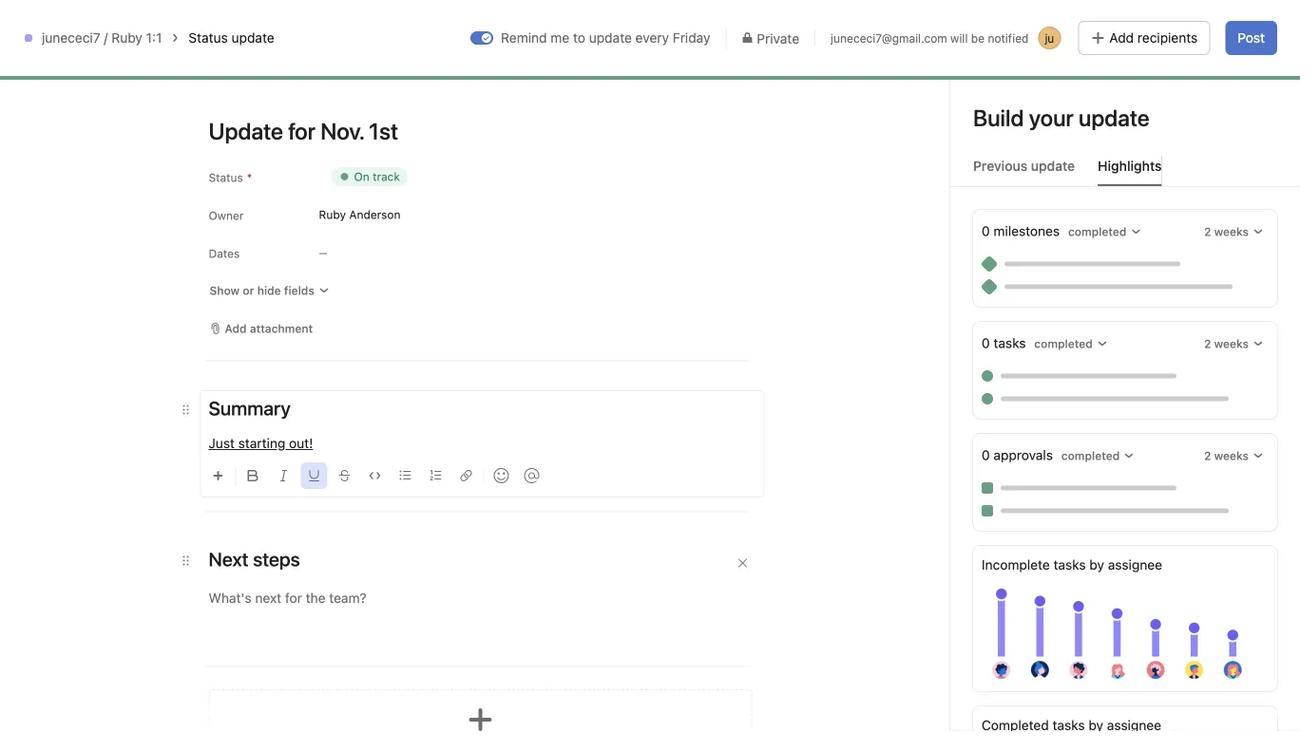Task type: describe. For each thing, give the bounding box(es) containing it.
junececi7 / ruby 1:1 link
[[42, 30, 162, 46]]

1 horizontal spatial ruby anderson
[[968, 469, 1064, 485]]

insert an object image
[[212, 470, 224, 482]]

build
[[973, 105, 1024, 131]]

24
[[968, 369, 982, 382]]

emoji image
[[494, 469, 509, 484]]

junececi7
[[42, 30, 100, 46]]

post
[[1238, 30, 1265, 46]]

junececi7 / ruby 1:1
[[42, 30, 162, 46]]

hide sidebar image
[[25, 15, 40, 30]]

status *
[[209, 171, 252, 184]]

0 vertical spatial ra
[[308, 72, 327, 90]]

left
[[984, 23, 1002, 36]]

home link
[[11, 58, 217, 88]]

owner
[[209, 209, 244, 222]]

*
[[247, 171, 252, 184]]

overview
[[270, 119, 329, 135]]

show
[[210, 284, 240, 297]]

0 for milestones
[[982, 223, 990, 239]]

friday
[[673, 30, 710, 46]]

1 vertical spatial anderson
[[1004, 469, 1064, 485]]

remind
[[501, 30, 547, 46]]

incomplete
[[982, 557, 1050, 573]]

2 for 0 tasks
[[1204, 337, 1211, 351]]

17
[[941, 23, 952, 36]]

joined
[[1186, 345, 1229, 363]]

with
[[740, 527, 766, 543]]

resources.
[[674, 548, 739, 564]]

tab list containing previous update
[[950, 156, 1300, 187]]

key resources
[[258, 459, 379, 481]]

around
[[598, 527, 641, 543]]

info
[[1209, 16, 1229, 29]]

underline image
[[308, 470, 320, 482]]

search button
[[426, 8, 882, 38]]

completed for 0 approvals
[[1061, 450, 1120, 463]]

teams element
[[0, 500, 228, 568]]

starting
[[238, 436, 285, 451]]

build your update
[[973, 105, 1150, 131]]

weeks for tasks
[[1214, 337, 1249, 351]]

add attachment
[[225, 322, 313, 335]]

ago
[[1031, 369, 1051, 382]]

17 days left
[[941, 23, 1002, 36]]

add attachment button
[[201, 316, 321, 342]]

message
[[1008, 295, 1072, 313]]

shared
[[656, 527, 698, 543]]

home
[[49, 65, 86, 81]]

previous update
[[973, 158, 1075, 174]]

bulleted list image
[[400, 470, 411, 482]]

/
[[104, 30, 108, 46]]

2 for 0 approvals
[[1204, 450, 1211, 463]]

what's the status?
[[946, 171, 1105, 193]]

incomplete tasks by assignee
[[982, 557, 1162, 573]]

completed button for 0 tasks
[[1030, 331, 1113, 357]]

0 tasks
[[982, 335, 1030, 351]]

completed for 0 milestones
[[1068, 225, 1127, 239]]

junececi7@gmail.com inside you and junececi7@gmail.com joined 24 minutes ago
[[1029, 345, 1183, 363]]

project
[[499, 548, 542, 564]]

milestones
[[994, 223, 1060, 239]]

james, profile image
[[21, 371, 44, 393]]

completed for 0 tasks
[[1034, 337, 1093, 351]]

minutes
[[986, 369, 1028, 382]]

every
[[635, 30, 669, 46]]

0 horizontal spatial ruby
[[111, 30, 142, 46]]

approvals
[[994, 448, 1053, 463]]

0 horizontal spatial junececi7@gmail.com
[[831, 31, 947, 45]]

be
[[971, 31, 985, 45]]

2 horizontal spatial ruby
[[968, 469, 1000, 485]]

supporting
[[604, 548, 671, 564]]

send message to members button
[[968, 295, 1160, 313]]

or
[[243, 284, 254, 297]]

2 weeks for approvals
[[1204, 450, 1249, 463]]

status for status *
[[209, 171, 243, 184]]

0 vertical spatial ruby anderson
[[319, 208, 401, 221]]

list
[[389, 119, 412, 135]]

your
[[533, 527, 560, 543]]

ju button
[[1029, 25, 1063, 51]]

connected goals
[[258, 216, 403, 238]]

add for add attachment
[[225, 322, 247, 335]]

days
[[956, 23, 981, 36]]

brief
[[546, 548, 574, 564]]

1:1
[[146, 30, 162, 46]]

0 vertical spatial anderson
[[349, 208, 401, 221]]

notified
[[988, 31, 1029, 45]]

send message to members
[[968, 295, 1160, 313]]

0 approvals
[[982, 448, 1057, 463]]

1 horizontal spatial update
[[589, 30, 632, 46]]

align
[[499, 527, 530, 543]]

starred element
[[0, 302, 228, 431]]

add for add recipients
[[1109, 30, 1134, 46]]

fields
[[284, 284, 314, 297]]

private
[[757, 30, 799, 46]]

code image
[[369, 470, 381, 482]]

vision
[[701, 527, 737, 543]]

link image
[[460, 470, 472, 482]]

Section title text field
[[209, 395, 291, 422]]

add recipients button
[[1078, 21, 1210, 55]]

ju inside button
[[1045, 31, 1054, 45]]

overview link
[[255, 117, 329, 138]]

previous
[[973, 158, 1027, 174]]

trial?
[[1094, 16, 1120, 29]]

what's in my trial?
[[1022, 16, 1120, 29]]

highlights
[[1098, 158, 1162, 174]]

will
[[950, 31, 968, 45]]

0 milestones
[[982, 223, 1063, 239]]

hide
[[257, 284, 281, 297]]

ruby anderson link
[[968, 469, 1064, 485]]

in
[[1062, 16, 1072, 29]]



Task type: vqa. For each thing, say whether or not it's contained in the screenshot.
1st The I from the bottom of the page
no



Task type: locate. For each thing, give the bounding box(es) containing it.
completed button for 0 milestones
[[1063, 219, 1147, 245]]

1 vertical spatial completed
[[1034, 337, 1093, 351]]

what's in my trial? button
[[1013, 10, 1129, 36]]

0 horizontal spatial ju
[[270, 72, 282, 90]]

numbered list image
[[430, 470, 441, 482]]

0 up the "24" on the right bottom of the page
[[982, 335, 990, 351]]

on
[[354, 170, 369, 183]]

0 horizontal spatial add
[[225, 322, 247, 335]]

to right message
[[1076, 295, 1090, 313]]

add billing info
[[1149, 16, 1229, 29]]

1 vertical spatial tasks
[[1054, 557, 1086, 573]]

ra up overview
[[308, 72, 327, 90]]

recipients
[[1138, 30, 1198, 46]]

you
[[968, 345, 995, 363]]

team
[[564, 527, 595, 543]]

tasks
[[994, 335, 1026, 351], [1054, 557, 1086, 573]]

0 horizontal spatial ra
[[308, 72, 327, 90]]

to for update
[[573, 30, 585, 46]]

junececi7@gmail.com will be notified
[[831, 31, 1029, 45]]

add report section image
[[465, 705, 496, 733]]

remove section image
[[737, 558, 748, 569]]

0 horizontal spatial ruby anderson
[[319, 208, 401, 221]]

0 horizontal spatial tasks
[[994, 335, 1026, 351]]

0 vertical spatial what's
[[1022, 16, 1059, 29]]

add down trial?
[[1109, 30, 1134, 46]]

ruby up —
[[319, 208, 346, 221]]

tasks left by
[[1054, 557, 1086, 573]]

what's up the 0 milestones
[[946, 171, 1006, 193]]

0 vertical spatial completed
[[1068, 225, 1127, 239]]

2 weeks button for milestones
[[1199, 219, 1269, 245]]

to for members
[[1076, 295, 1090, 313]]

add for add billing info
[[1149, 16, 1170, 29]]

italics image
[[278, 470, 289, 482]]

1 vertical spatial ra
[[972, 396, 987, 410]]

out!
[[289, 436, 313, 451]]

tasks for incomplete
[[1054, 557, 1086, 573]]

you and junececi7@gmail.com joined button
[[968, 344, 1229, 363]]

1 horizontal spatial ju
[[1002, 396, 1011, 410]]

0 for tasks
[[982, 335, 990, 351]]

2 vertical spatial weeks
[[1214, 450, 1249, 463]]

0 horizontal spatial anderson
[[349, 208, 401, 221]]

ruby anderson
[[319, 208, 401, 221], [968, 469, 1064, 485]]

ruby anderson down '0 approvals'
[[968, 469, 1064, 485]]

milestones
[[258, 693, 351, 715]]

status for status update
[[188, 30, 228, 46]]

list link
[[374, 117, 412, 138]]

1 weeks from the top
[[1214, 225, 1249, 239]]

status right "1:1"
[[188, 30, 228, 46]]

0 vertical spatial 2 weeks button
[[1199, 219, 1269, 245]]

0 vertical spatial tasks
[[994, 335, 1026, 351]]

2 vertical spatial ju
[[1002, 396, 1011, 410]]

junececi7@gmail.com left will
[[831, 31, 947, 45]]

weeks for milestones
[[1214, 225, 1249, 239]]

project created
[[968, 445, 1077, 463]]

by
[[1089, 557, 1104, 573]]

3 2 weeks button from the top
[[1199, 443, 1269, 469]]

1 vertical spatial ruby anderson
[[968, 469, 1064, 485]]

me
[[551, 30, 570, 46]]

0 vertical spatial ruby
[[111, 30, 142, 46]]

remind me to update every friday switch
[[471, 31, 493, 45]]

2 weeks
[[1204, 225, 1249, 239], [1204, 337, 1249, 351], [1204, 450, 1249, 463]]

ruby anderson down on
[[319, 208, 401, 221]]

0 for approvals
[[982, 448, 990, 463]]

what's for what's the status?
[[946, 171, 1006, 193]]

and up minutes
[[999, 345, 1025, 363]]

0 vertical spatial status
[[188, 30, 228, 46]]

0 vertical spatial and
[[999, 345, 1025, 363]]

remove from starred image
[[566, 73, 581, 88]]

add billing info button
[[1140, 10, 1237, 36]]

1 horizontal spatial junececi7@gmail.com
[[1029, 345, 1183, 363]]

1 horizontal spatial what's
[[1022, 16, 1059, 29]]

2 horizontal spatial add
[[1149, 16, 1170, 29]]

1 vertical spatial 0
[[982, 335, 990, 351]]

tasks up minutes
[[994, 335, 1026, 351]]

weeks for approvals
[[1214, 450, 1249, 463]]

0 vertical spatial 2
[[1204, 225, 1211, 239]]

tasks for 0
[[994, 335, 1026, 351]]

0 vertical spatial ju
[[1045, 31, 1054, 45]]

0 horizontal spatial a
[[645, 527, 652, 543]]

0
[[982, 223, 990, 239], [982, 335, 990, 351], [982, 448, 990, 463]]

1 vertical spatial junececi7@gmail.com
[[1029, 345, 1183, 363]]

search
[[458, 15, 501, 30]]

add recipients
[[1109, 30, 1198, 46]]

2 vertical spatial completed button
[[1057, 443, 1140, 469]]

ju down minutes
[[1002, 396, 1011, 410]]

update for status update
[[231, 30, 274, 46]]

a right with
[[770, 527, 777, 543]]

0 horizontal spatial to
[[573, 30, 585, 46]]

1 vertical spatial what's
[[946, 171, 1006, 193]]

your update
[[1029, 105, 1150, 131]]

and inside you and junececi7@gmail.com joined 24 minutes ago
[[999, 345, 1025, 363]]

and inside align your team around a shared vision with a project brief and supporting resources.
[[578, 548, 600, 564]]

update inside tab list
[[1031, 158, 1075, 174]]

2 vertical spatial 2
[[1204, 450, 1211, 463]]

1 horizontal spatial ra
[[972, 396, 987, 410]]

track
[[373, 170, 400, 183]]

1 horizontal spatial a
[[770, 527, 777, 543]]

2 vertical spatial 0
[[982, 448, 990, 463]]

1 vertical spatial 2
[[1204, 337, 1211, 351]]

add inside button
[[1149, 16, 1170, 29]]

what's for what's in my trial?
[[1022, 16, 1059, 29]]

2 a from the left
[[770, 527, 777, 543]]

strikethrough image
[[339, 470, 350, 482]]

2 weeks from the top
[[1214, 337, 1249, 351]]

3 2 from the top
[[1204, 450, 1211, 463]]

1 vertical spatial to
[[1076, 295, 1090, 313]]

0 up 'ruby anderson' link
[[982, 448, 990, 463]]

1 vertical spatial 2 weeks
[[1204, 337, 1249, 351]]

1 0 from the top
[[982, 223, 990, 239]]

add down show
[[225, 322, 247, 335]]

Section title text field
[[209, 546, 300, 573]]

Title of update text field
[[209, 110, 779, 152]]

status left *
[[209, 171, 243, 184]]

2 0 from the top
[[982, 335, 990, 351]]

2 vertical spatial completed
[[1061, 450, 1120, 463]]

1 2 from the top
[[1204, 225, 1211, 239]]

add inside "dropdown button"
[[225, 322, 247, 335]]

members
[[1094, 295, 1160, 313]]

a up supporting at the bottom
[[645, 527, 652, 543]]

send
[[968, 295, 1005, 313]]

1 vertical spatial and
[[578, 548, 600, 564]]

what's left in
[[1022, 16, 1059, 29]]

search list box
[[426, 8, 882, 38]]

0 horizontal spatial what's
[[946, 171, 1006, 193]]

align your team around a shared vision with a project brief and supporting resources.
[[499, 527, 777, 564]]

what's inside "button"
[[1022, 16, 1059, 29]]

0 vertical spatial weeks
[[1214, 225, 1249, 239]]

junececi7@gmail.com down members at the right of page
[[1029, 345, 1183, 363]]

completed button
[[1063, 219, 1147, 245], [1030, 331, 1113, 357], [1057, 443, 1140, 469]]

ra down the "24" on the right bottom of the page
[[972, 396, 987, 410]]

toolbar
[[205, 454, 764, 489]]

1 vertical spatial status
[[209, 171, 243, 184]]

0 vertical spatial 0
[[982, 223, 990, 239]]

assignee
[[1108, 557, 1162, 573]]

on track button
[[319, 160, 420, 194]]

2 vertical spatial 2 weeks button
[[1199, 443, 1269, 469]]

2 for 0 milestones
[[1204, 225, 1211, 239]]

my
[[1075, 16, 1091, 29]]

tab list
[[950, 156, 1300, 187]]

0 vertical spatial 2 weeks
[[1204, 225, 1249, 239]]

anderson
[[349, 208, 401, 221], [1004, 469, 1064, 485]]

completed button for 0 approvals
[[1057, 443, 1140, 469]]

1 vertical spatial completed button
[[1030, 331, 1113, 357]]

2 2 weeks from the top
[[1204, 337, 1249, 351]]

completed down "the status?"
[[1068, 225, 1127, 239]]

dates
[[209, 247, 240, 260]]

2 2 from the top
[[1204, 337, 1211, 351]]

2 weeks for milestones
[[1204, 225, 1249, 239]]

attachment
[[250, 322, 313, 335]]

anderson down "on track"
[[349, 208, 401, 221]]

projects element
[[0, 431, 228, 500]]

0 vertical spatial to
[[573, 30, 585, 46]]

1 horizontal spatial to
[[1076, 295, 1090, 313]]

completed up ago
[[1034, 337, 1093, 351]]

billing
[[1174, 16, 1206, 29]]

ju up "overview" link
[[270, 72, 282, 90]]

at mention image
[[524, 469, 539, 484]]

2 weeks button for tasks
[[1199, 331, 1269, 357]]

what's
[[1022, 16, 1059, 29], [946, 171, 1006, 193]]

a
[[645, 527, 652, 543], [770, 527, 777, 543]]

0 horizontal spatial update
[[231, 30, 274, 46]]

add up add recipients
[[1149, 16, 1170, 29]]

and down team
[[578, 548, 600, 564]]

the status?
[[1010, 171, 1105, 193]]

to right me
[[573, 30, 585, 46]]

3 weeks from the top
[[1214, 450, 1249, 463]]

2 vertical spatial 2 weeks
[[1204, 450, 1249, 463]]

3 0 from the top
[[982, 448, 990, 463]]

1 horizontal spatial add
[[1109, 30, 1134, 46]]

completed
[[1068, 225, 1127, 239], [1034, 337, 1093, 351], [1061, 450, 1120, 463]]

None text field
[[354, 64, 530, 98]]

2 weeks button
[[1199, 219, 1269, 245], [1199, 331, 1269, 357], [1199, 443, 1269, 469]]

on track
[[354, 170, 400, 183]]

show or hide fields button
[[201, 278, 338, 304]]

remind me to update every friday
[[501, 30, 710, 46]]

you and junececi7@gmail.com joined 24 minutes ago
[[968, 345, 1229, 382]]

1 vertical spatial 2 weeks button
[[1199, 331, 1269, 357]]

update for previous update
[[1031, 158, 1075, 174]]

0 vertical spatial junececi7@gmail.com
[[831, 31, 947, 45]]

completed button down "the status?"
[[1063, 219, 1147, 245]]

completed right approvals
[[1061, 450, 1120, 463]]

—
[[319, 247, 327, 258]]

1 horizontal spatial tasks
[[1054, 557, 1086, 573]]

show or hide fields
[[210, 284, 314, 297]]

anderson down approvals
[[1004, 469, 1064, 485]]

just starting out!
[[209, 436, 313, 451]]

ruby down '0 approvals'
[[968, 469, 1000, 485]]

bold image
[[248, 470, 259, 482]]

status
[[188, 30, 228, 46], [209, 171, 243, 184]]

0 left milestones
[[982, 223, 990, 239]]

1 a from the left
[[645, 527, 652, 543]]

completed button right approvals
[[1057, 443, 1140, 469]]

1 vertical spatial ruby
[[319, 208, 346, 221]]

just
[[209, 436, 235, 451]]

add inside button
[[1109, 30, 1134, 46]]

1 2 weeks from the top
[[1204, 225, 1249, 239]]

0 horizontal spatial and
[[578, 548, 600, 564]]

1 vertical spatial ju
[[270, 72, 282, 90]]

junececi7@gmail.com
[[831, 31, 947, 45], [1029, 345, 1183, 363]]

0 vertical spatial completed button
[[1063, 219, 1147, 245]]

to
[[573, 30, 585, 46], [1076, 295, 1090, 313]]

completed button down send message to members button
[[1030, 331, 1113, 357]]

2 2 weeks button from the top
[[1199, 331, 1269, 357]]

2 horizontal spatial ju
[[1045, 31, 1054, 45]]

update
[[231, 30, 274, 46], [589, 30, 632, 46], [1031, 158, 1075, 174]]

1 2 weeks button from the top
[[1199, 219, 1269, 245]]

ruby right /
[[111, 30, 142, 46]]

2 weeks for tasks
[[1204, 337, 1249, 351]]

1 vertical spatial weeks
[[1214, 337, 1249, 351]]

2 vertical spatial ruby
[[968, 469, 1000, 485]]

2 weeks button for approvals
[[1199, 443, 1269, 469]]

1 horizontal spatial and
[[999, 345, 1025, 363]]

1 horizontal spatial ruby
[[319, 208, 346, 221]]

3 2 weeks from the top
[[1204, 450, 1249, 463]]

1 horizontal spatial anderson
[[1004, 469, 1064, 485]]

ju down what's in my trial?
[[1045, 31, 1054, 45]]

2 horizontal spatial update
[[1031, 158, 1075, 174]]



